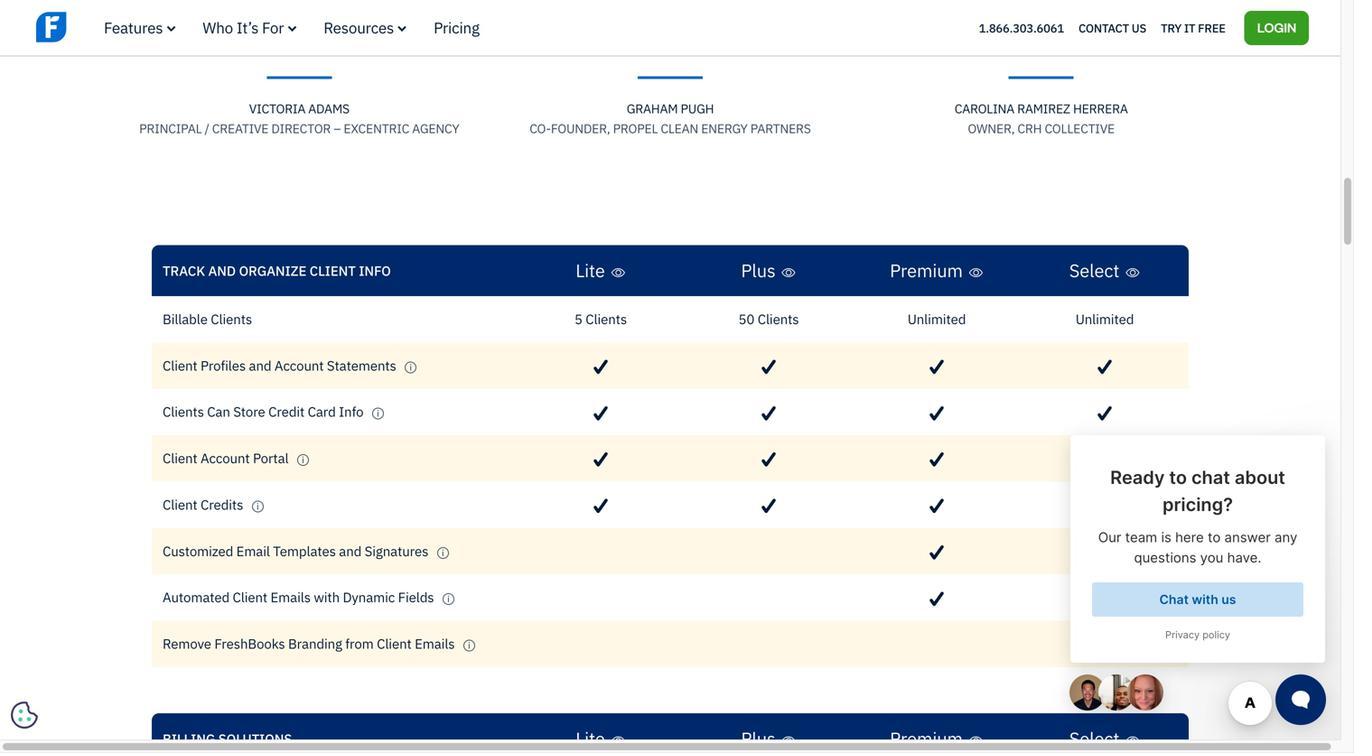 Task type: locate. For each thing, give the bounding box(es) containing it.
info
[[339, 403, 364, 421]]

checkmark image
[[594, 360, 608, 375], [762, 360, 776, 375], [594, 406, 608, 421], [762, 452, 776, 468], [594, 499, 608, 514], [762, 499, 776, 514], [930, 592, 944, 607]]

dynamic
[[343, 589, 395, 607]]

clients for 5 clients
[[586, 310, 627, 328]]

plus inside track and organize client info "element"
[[741, 259, 776, 283]]

0 vertical spatial plus
[[741, 259, 776, 283]]

graham pugh co-founder, propel clean energy partners
[[530, 101, 811, 137]]

0 vertical spatial and
[[249, 357, 272, 374]]

lite inside track and organize client info "element"
[[576, 259, 605, 283]]

1 vertical spatial lite
[[576, 728, 605, 751]]

1 premium from the top
[[890, 259, 963, 283]]

plus for track and organize client info
[[741, 259, 776, 283]]

energy
[[702, 120, 748, 137]]

plus inside "billing solutions" element
[[741, 728, 776, 751]]

agency
[[412, 120, 460, 137]]

collective
[[1045, 120, 1115, 137]]

customized email templates and signatures
[[163, 543, 432, 560]]

1 vertical spatial account
[[201, 450, 250, 467]]

features link
[[104, 18, 176, 38]]

clients right 5
[[586, 310, 627, 328]]

who it's for link
[[203, 18, 297, 38]]

and
[[249, 357, 272, 374], [339, 543, 362, 560]]

account left the portal
[[201, 450, 250, 467]]

clients left can
[[163, 403, 204, 421]]

lite inside "billing solutions" element
[[576, 728, 605, 751]]

herrera
[[1074, 101, 1128, 117]]

0 horizontal spatial account
[[201, 450, 250, 467]]

client right from
[[377, 635, 412, 653]]

0 vertical spatial lite
[[576, 259, 605, 283]]

client up 'client credits'
[[163, 450, 198, 467]]

i for customized email templates and signatures
[[442, 547, 444, 559]]

2 plus from the top
[[741, 728, 776, 751]]

5 clients
[[575, 310, 627, 328]]

graham
[[627, 101, 678, 117]]

from
[[346, 635, 374, 653]]

0 horizontal spatial emails
[[271, 589, 311, 607]]

2 unlimited from the left
[[1076, 310, 1135, 328]]

excentric
[[344, 120, 410, 137]]

client left credits on the bottom of the page
[[163, 496, 198, 514]]

2 select from the top
[[1070, 728, 1120, 751]]

1 vertical spatial select
[[1070, 728, 1120, 751]]

1 unlimited from the left
[[908, 310, 966, 328]]

client
[[163, 357, 198, 374], [163, 450, 198, 467], [163, 496, 198, 514], [233, 589, 268, 607], [377, 635, 412, 653]]

login link
[[1245, 11, 1310, 45]]

premium inside track and organize client info "element"
[[890, 259, 963, 283]]

premium
[[890, 259, 963, 283], [890, 728, 963, 751]]

1 vertical spatial plus
[[741, 728, 776, 751]]

account up credit
[[275, 357, 324, 374]]

us
[[1132, 20, 1147, 35]]

clients for 50 clients
[[758, 310, 799, 328]]

lite
[[576, 259, 605, 283], [576, 728, 605, 751]]

info
[[359, 262, 391, 280]]

1.866.303.6061 link
[[979, 20, 1065, 35]]

2 premium from the top
[[890, 728, 963, 751]]

1 select from the top
[[1070, 259, 1120, 283]]

–
[[334, 120, 341, 137]]

fields
[[398, 589, 434, 607]]

select for billing solutions
[[1070, 728, 1120, 751]]

0 vertical spatial account
[[275, 357, 324, 374]]

resources
[[324, 18, 394, 38]]

0 horizontal spatial and
[[249, 357, 272, 374]]

0 horizontal spatial unlimited
[[908, 310, 966, 328]]

select inside track and organize client info "element"
[[1070, 259, 1120, 283]]

credits
[[201, 496, 243, 514]]

pricing link
[[434, 18, 480, 38]]

carolina
[[955, 101, 1015, 117]]

1 horizontal spatial emails
[[415, 635, 455, 653]]

client left profiles
[[163, 357, 198, 374]]

features
[[104, 18, 163, 38]]

store
[[233, 403, 265, 421]]

1 horizontal spatial unlimited
[[1076, 310, 1135, 328]]

cookie consent banner dialog
[[14, 518, 285, 727]]

statements
[[327, 357, 397, 374]]

and right templates
[[339, 543, 362, 560]]

try
[[1161, 20, 1182, 35]]

select inside "billing solutions" element
[[1070, 728, 1120, 751]]

crh
[[1018, 120, 1042, 137]]

lite for billing solutions
[[576, 728, 605, 751]]

0 vertical spatial select
[[1070, 259, 1120, 283]]

clients
[[586, 310, 627, 328], [758, 310, 799, 328], [211, 310, 252, 328], [163, 403, 204, 421]]

premium for track and organize client info
[[890, 259, 963, 283]]

emails
[[271, 589, 311, 607], [415, 635, 455, 653]]

clients right billable
[[211, 310, 252, 328]]

freshbooks
[[214, 635, 285, 653]]

automated client emails with dynamic fields
[[163, 589, 437, 607]]

branding
[[288, 635, 342, 653]]

1 vertical spatial premium
[[890, 728, 963, 751]]

checkmark image
[[930, 360, 944, 375], [1098, 360, 1112, 375], [762, 406, 776, 421], [930, 406, 944, 421], [1098, 406, 1112, 421], [594, 452, 608, 468], [930, 452, 944, 468], [930, 499, 944, 514], [930, 545, 944, 561]]

select
[[1070, 259, 1120, 283], [1070, 728, 1120, 751]]

dialog
[[0, 0, 1355, 754]]

5
[[575, 310, 583, 328]]

clients for billable clients
[[211, 310, 252, 328]]

who it's for
[[203, 18, 284, 38]]

free
[[1199, 20, 1226, 35]]

2 lite from the top
[[576, 728, 605, 751]]

plus
[[741, 259, 776, 283], [741, 728, 776, 751]]

and right profiles
[[249, 357, 272, 374]]

unlimited
[[908, 310, 966, 328], [1076, 310, 1135, 328]]

i
[[410, 362, 412, 373], [377, 408, 379, 419], [302, 455, 304, 466], [257, 501, 259, 512], [442, 547, 444, 559], [448, 594, 450, 605], [468, 640, 471, 652]]

clients right '50'
[[758, 310, 799, 328]]

victoria adams principal / creative director – excentric agency
[[139, 101, 460, 137]]

signatures
[[365, 543, 429, 560]]

billing solutions
[[163, 731, 292, 748]]

0 vertical spatial premium
[[890, 259, 963, 283]]

1 lite from the top
[[576, 259, 605, 283]]

/
[[205, 120, 209, 137]]

1 vertical spatial and
[[339, 543, 362, 560]]

billing
[[163, 731, 215, 748]]

client for client account portal
[[163, 450, 198, 467]]

i for remove freshbooks branding from client emails
[[468, 640, 471, 652]]

premium inside "billing solutions" element
[[890, 728, 963, 751]]

billable
[[163, 310, 208, 328]]

resources link
[[324, 18, 407, 38]]

0 vertical spatial emails
[[271, 589, 311, 607]]

1 horizontal spatial account
[[275, 357, 324, 374]]

client for client credits
[[163, 496, 198, 514]]

emails left with
[[271, 589, 311, 607]]

emails down the fields
[[415, 635, 455, 653]]

1 plus from the top
[[741, 259, 776, 283]]

portal
[[253, 450, 289, 467]]

login
[[1258, 18, 1297, 35]]

track and organize client info
[[163, 262, 391, 280]]

owner,
[[968, 120, 1015, 137]]

1 vertical spatial emails
[[415, 635, 455, 653]]



Task type: describe. For each thing, give the bounding box(es) containing it.
contact us
[[1079, 20, 1147, 35]]

lite for track and organize client info
[[576, 259, 605, 283]]

select for track and organize client info
[[1070, 259, 1120, 283]]

client for client profiles and account statements
[[163, 357, 198, 374]]

contact us link
[[1079, 16, 1147, 40]]

propel
[[613, 120, 658, 137]]

pricing
[[434, 18, 480, 38]]

i for client profiles and account statements
[[410, 362, 412, 373]]

client account portal
[[163, 450, 292, 467]]

templates
[[273, 543, 336, 560]]

and
[[208, 262, 236, 280]]

try it free link
[[1161, 16, 1226, 40]]

remove freshbooks branding from client emails
[[163, 635, 458, 653]]

i for clients can store credit card info
[[377, 408, 379, 419]]

i for automated client emails with dynamic fields
[[448, 594, 450, 605]]

premium for billing solutions
[[890, 728, 963, 751]]

freshbooks logo image
[[36, 10, 176, 44]]

track
[[163, 262, 205, 280]]

it
[[1185, 20, 1196, 35]]

try it free
[[1161, 20, 1226, 35]]

1.866.303.6061
[[979, 20, 1065, 35]]

client credits
[[163, 496, 247, 514]]

profiles
[[201, 357, 246, 374]]

email
[[236, 543, 270, 560]]

i for client account portal
[[302, 455, 304, 466]]

who
[[203, 18, 233, 38]]

billing solutions element
[[152, 714, 1189, 754]]

director
[[271, 120, 331, 137]]

organize
[[239, 262, 307, 280]]

i for client credits
[[257, 501, 259, 512]]

automated
[[163, 589, 230, 607]]

50 clients
[[739, 310, 799, 328]]

partners
[[751, 120, 811, 137]]

client
[[310, 262, 356, 280]]

founder,
[[551, 120, 610, 137]]

clean
[[661, 120, 699, 137]]

50
[[739, 310, 755, 328]]

client profiles and account statements
[[163, 357, 400, 374]]

carolina ramirez herrera owner, crh collective
[[955, 101, 1128, 137]]

card
[[308, 403, 336, 421]]

with
[[314, 589, 340, 607]]

clients can store credit card info
[[163, 403, 367, 421]]

client up freshbooks
[[233, 589, 268, 607]]

co-
[[530, 120, 551, 137]]

principal
[[139, 120, 202, 137]]

victoria
[[249, 101, 306, 117]]

1 horizontal spatial and
[[339, 543, 362, 560]]

can
[[207, 403, 230, 421]]

billable clients
[[163, 310, 252, 328]]

customized
[[163, 543, 233, 560]]

ramirez
[[1018, 101, 1071, 117]]

adams
[[308, 101, 350, 117]]

track and organize client info element
[[152, 246, 1189, 714]]

pugh
[[681, 101, 714, 117]]

cookie preferences image
[[11, 702, 38, 729]]

plus for billing solutions
[[741, 728, 776, 751]]

it's
[[237, 18, 259, 38]]

contact
[[1079, 20, 1130, 35]]

solutions
[[219, 731, 292, 748]]

creative
[[212, 120, 269, 137]]

remove
[[163, 635, 211, 653]]

credit
[[269, 403, 305, 421]]

for
[[262, 18, 284, 38]]



Task type: vqa. For each thing, say whether or not it's contained in the screenshot.
topmost Plus
yes



